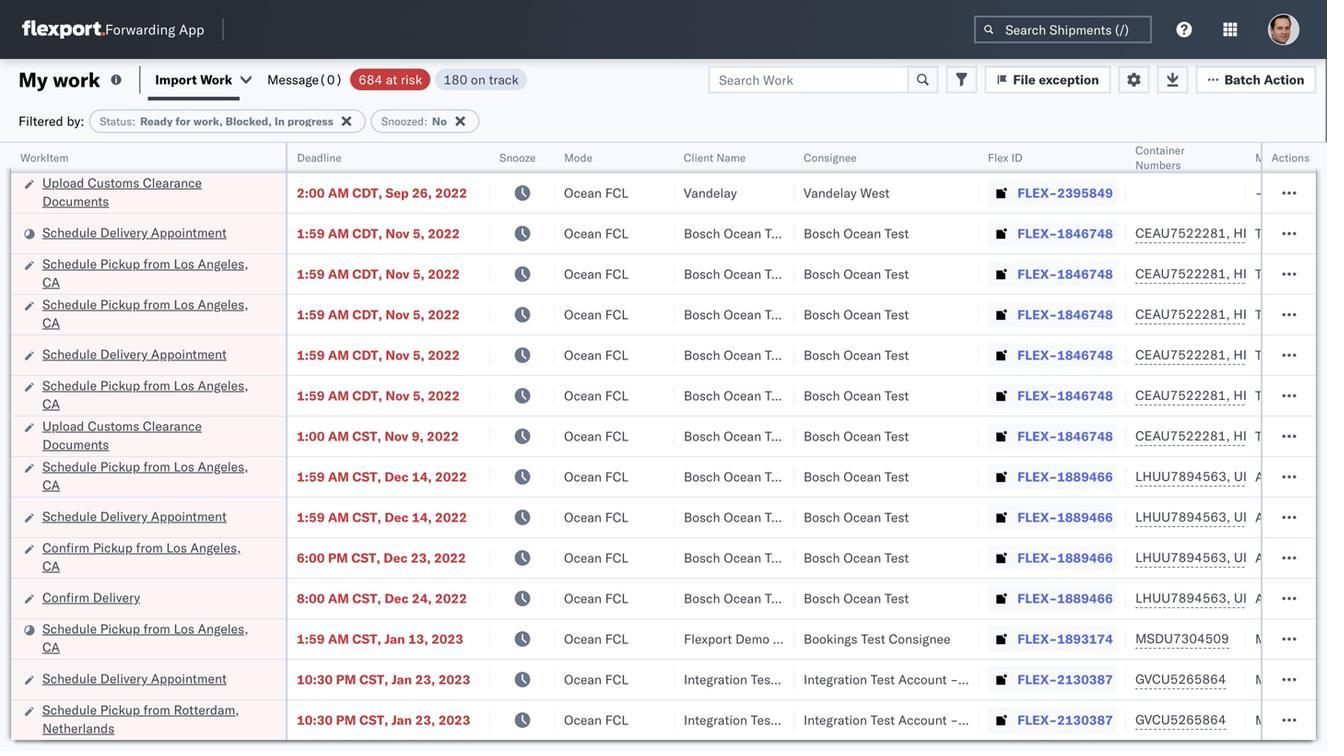 Task type: locate. For each thing, give the bounding box(es) containing it.
flex-1889466 button
[[988, 464, 1117, 490], [988, 464, 1117, 490], [988, 505, 1117, 531], [988, 505, 1117, 531], [988, 545, 1117, 571], [988, 545, 1117, 571], [988, 586, 1117, 612], [988, 586, 1117, 612]]

flex-1889466 for schedule delivery appointment
[[1018, 509, 1114, 525]]

uetu5238478 for confirm delivery
[[1234, 590, 1324, 606]]

confirm inside confirm pickup from los angeles, ca
[[42, 540, 90, 556]]

ceau7522281, for schedule pickup from los angeles, ca link associated with 4th schedule pickup from los angeles, ca button from the bottom
[[1136, 306, 1230, 322]]

0 vertical spatial 14,
[[412, 469, 432, 485]]

flex-1889466 for schedule pickup from los angeles, ca
[[1018, 469, 1114, 485]]

schedule for schedule pickup from los angeles, ca link for 5th schedule pickup from los angeles, ca button
[[42, 621, 97, 637]]

am for 4th schedule delivery appointment link from the bottom of the page
[[328, 225, 349, 242]]

14, down 9,
[[412, 469, 432, 485]]

lhuu7894563, uetu5238478 for confirm pickup from los angeles, ca
[[1136, 549, 1324, 566]]

schedule pickup from los angeles, ca link
[[42, 255, 262, 292], [42, 295, 262, 332], [42, 377, 262, 413], [42, 458, 262, 495], [42, 620, 262, 657]]

dec for confirm pickup from los angeles, ca
[[384, 550, 408, 566]]

in
[[275, 114, 285, 128]]

container numbers
[[1136, 143, 1185, 172]]

confirm up "confirm delivery"
[[42, 540, 90, 556]]

deadline
[[297, 151, 341, 165]]

2022 for schedule pickup from los angeles, ca link associated with third schedule pickup from los angeles, ca button from the bottom of the page
[[428, 388, 460, 404]]

vandelay left 'west'
[[804, 185, 857, 201]]

14 flex- from the top
[[1018, 712, 1057, 728]]

1:59 am cst, dec 14, 2022 for schedule delivery appointment
[[297, 509, 467, 525]]

abcdefg78
[[1256, 469, 1328, 485], [1256, 509, 1328, 525], [1256, 550, 1328, 566], [1256, 590, 1328, 607]]

gvcu5265864
[[1136, 671, 1227, 687], [1136, 712, 1227, 728]]

test123456
[[1256, 225, 1328, 242], [1256, 266, 1328, 282], [1256, 307, 1328, 323], [1256, 347, 1328, 363], [1256, 388, 1328, 404], [1256, 428, 1328, 444]]

1 vertical spatial integration test account - karl lagerfeld
[[804, 712, 1044, 728]]

2023 for schedule delivery appointment
[[439, 672, 471, 688]]

karl
[[962, 672, 986, 688], [962, 712, 986, 728]]

0 vertical spatial jan
[[385, 631, 405, 647]]

12 ocean fcl from the top
[[564, 631, 629, 647]]

1 1:59 am cst, dec 14, 2022 from the top
[[297, 469, 467, 485]]

24,
[[412, 590, 432, 607]]

1 vertical spatial pm
[[336, 672, 356, 688]]

12 flex- from the top
[[1018, 631, 1057, 647]]

1 vertical spatial jan
[[392, 672, 412, 688]]

1 vertical spatial documents
[[42, 437, 109, 453]]

flex- for second schedule delivery appointment link from the top of the page
[[1018, 347, 1057, 363]]

1:00
[[297, 428, 325, 444]]

4 hlxu6269489, from the top
[[1234, 347, 1328, 363]]

10 fcl from the top
[[605, 550, 629, 566]]

1 vertical spatial upload customs clearance documents link
[[42, 417, 262, 454]]

schedule delivery appointment
[[42, 224, 227, 241], [42, 346, 227, 362], [42, 508, 227, 525], [42, 671, 227, 687]]

consignee inside "button"
[[804, 151, 857, 165]]

test123456 for 4th schedule delivery appointment link from the bottom of the page
[[1256, 225, 1328, 242]]

2 1889466 from the top
[[1057, 509, 1114, 525]]

fcl for fourth schedule pickup from los angeles, ca button from the top's schedule pickup from los angeles, ca link
[[605, 469, 629, 485]]

lagerfeld
[[989, 672, 1044, 688], [989, 712, 1044, 728]]

5 1846748 from the top
[[1057, 388, 1114, 404]]

10 schedule from the top
[[42, 702, 97, 718]]

1889466 for schedule delivery appointment
[[1057, 509, 1114, 525]]

1 vertical spatial upload customs clearance documents button
[[42, 417, 262, 456]]

pickup inside confirm pickup from los angeles, ca
[[93, 540, 133, 556]]

status
[[100, 114, 132, 128]]

0 vertical spatial flex-2130387
[[1018, 672, 1114, 688]]

1 vertical spatial 10:30 pm cst, jan 23, 2023
[[297, 712, 471, 728]]

1 vertical spatial upload customs clearance documents
[[42, 418, 202, 453]]

1 schedule delivery appointment from the top
[[42, 224, 227, 241]]

1 vertical spatial gvcu5265864
[[1136, 712, 1227, 728]]

0 vertical spatial lagerfeld
[[989, 672, 1044, 688]]

8 flex- from the top
[[1018, 469, 1057, 485]]

schedule inside schedule pickup from rotterdam, netherlands
[[42, 702, 97, 718]]

6 schedule from the top
[[42, 459, 97, 475]]

fcl for second schedule delivery appointment link from the top of the page
[[605, 347, 629, 363]]

4 schedule delivery appointment button from the top
[[42, 670, 227, 690]]

23, for schedule delivery appointment
[[415, 672, 435, 688]]

no
[[432, 114, 447, 128]]

2 ca from the top
[[42, 315, 60, 331]]

dec down 1:00 am cst, nov 9, 2022
[[385, 469, 409, 485]]

:
[[132, 114, 135, 128], [424, 114, 428, 128]]

workitem button
[[11, 147, 267, 165]]

1 14, from the top
[[412, 469, 432, 485]]

schedule pickup from los angeles, ca link for 4th schedule pickup from los angeles, ca button from the bottom
[[42, 295, 262, 332]]

1:59 am cst, jan 13, 2023
[[297, 631, 464, 647]]

consignee
[[804, 151, 857, 165], [773, 631, 835, 647], [889, 631, 951, 647]]

1:00 am cst, nov 9, 2022
[[297, 428, 459, 444]]

5 test123456 from the top
[[1256, 388, 1328, 404]]

test123456 for second schedule delivery appointment link from the top of the page
[[1256, 347, 1328, 363]]

am for schedule pickup from los angeles, ca link for 5th schedule pickup from los angeles, ca button
[[328, 631, 349, 647]]

dec left the 24,
[[385, 590, 409, 607]]

ocean fcl for confirm delivery link
[[564, 590, 629, 607]]

abcdefg78 for confirm pickup from los angeles, ca
[[1256, 550, 1328, 566]]

13 fcl from the top
[[605, 672, 629, 688]]

confirm delivery link
[[42, 589, 140, 607]]

los inside confirm pickup from los angeles, ca
[[166, 540, 187, 556]]

flex- for schedule pickup from los angeles, ca link associated with third schedule pickup from los angeles, ca button from the bottom of the page
[[1018, 388, 1057, 404]]

0 vertical spatial integration test account - karl lagerfeld
[[804, 672, 1044, 688]]

1 vertical spatial clearance
[[143, 418, 202, 434]]

ocean fcl for schedule pickup from los angeles, ca link associated with 4th schedule pickup from los angeles, ca button from the bottom
[[564, 307, 629, 323]]

client name button
[[675, 147, 776, 165]]

0 horizontal spatial :
[[132, 114, 135, 128]]

ocean fcl for 4th schedule delivery appointment link from the bottom of the page
[[564, 225, 629, 242]]

resize handle column header for client name button
[[773, 143, 795, 751]]

upload customs clearance documents for 1:00 am cst, nov 9, 2022
[[42, 418, 202, 453]]

0 vertical spatial 23,
[[411, 550, 431, 566]]

2130387
[[1057, 672, 1114, 688], [1057, 712, 1114, 728]]

4 schedule delivery appointment from the top
[[42, 671, 227, 687]]

documents
[[42, 193, 109, 209], [42, 437, 109, 453]]

4 cdt, from the top
[[352, 307, 382, 323]]

2 1:59 from the top
[[297, 266, 325, 282]]

2 schedule delivery appointment link from the top
[[42, 345, 227, 364]]

consignee right bookings on the right bottom of the page
[[889, 631, 951, 647]]

blocked,
[[226, 114, 272, 128]]

1 vertical spatial 1:59 am cst, dec 14, 2022
[[297, 509, 467, 525]]

7 resize handle column header from the left
[[1104, 143, 1127, 751]]

msdu7304509
[[1136, 631, 1230, 647]]

filtered
[[18, 113, 63, 129]]

6 flex-1846748 from the top
[[1018, 428, 1114, 444]]

1 vertical spatial upload
[[42, 418, 84, 434]]

2 documents from the top
[[42, 437, 109, 453]]

integration
[[804, 672, 868, 688], [804, 712, 868, 728]]

schedule delivery appointment for second schedule delivery appointment link from the top of the page
[[42, 346, 227, 362]]

0 vertical spatial upload
[[42, 175, 84, 191]]

0 vertical spatial confirm
[[42, 540, 90, 556]]

3 1:59 am cdt, nov 5, 2022 from the top
[[297, 307, 460, 323]]

0 vertical spatial documents
[[42, 193, 109, 209]]

resize handle column header
[[264, 143, 286, 751], [468, 143, 490, 751], [533, 143, 555, 751], [653, 143, 675, 751], [773, 143, 795, 751], [957, 143, 979, 751], [1104, 143, 1127, 751], [1224, 143, 1246, 751], [1294, 143, 1316, 751]]

0 vertical spatial gvcu5265864
[[1136, 671, 1227, 687]]

1 vertical spatial integration
[[804, 712, 868, 728]]

5 schedule from the top
[[42, 378, 97, 394]]

-
[[1256, 185, 1264, 201], [1264, 185, 1272, 201], [951, 672, 959, 688], [951, 712, 959, 728]]

180
[[444, 71, 468, 88]]

fcl
[[605, 185, 629, 201], [605, 225, 629, 242], [605, 266, 629, 282], [605, 307, 629, 323], [605, 347, 629, 363], [605, 388, 629, 404], [605, 428, 629, 444], [605, 469, 629, 485], [605, 509, 629, 525], [605, 550, 629, 566], [605, 590, 629, 607], [605, 631, 629, 647], [605, 672, 629, 688], [605, 712, 629, 728]]

2 10:30 from the top
[[297, 712, 333, 728]]

2 vertical spatial 23,
[[415, 712, 435, 728]]

180 on track
[[444, 71, 519, 88]]

flex- for fourth schedule pickup from los angeles, ca button from the top's schedule pickup from los angeles, ca link
[[1018, 469, 1057, 485]]

0 vertical spatial 10:30 pm cst, jan 23, 2023
[[297, 672, 471, 688]]

dec up 8:00 am cst, dec 24, 2022
[[384, 550, 408, 566]]

consignee up vandelay west
[[804, 151, 857, 165]]

hlxu6269489, for 4th schedule delivery appointment link from the bottom of the page
[[1234, 225, 1328, 241]]

los for third schedule pickup from los angeles, ca button from the bottom of the page
[[174, 378, 194, 394]]

1846748
[[1057, 225, 1114, 242], [1057, 266, 1114, 282], [1057, 307, 1114, 323], [1057, 347, 1114, 363], [1057, 388, 1114, 404], [1057, 428, 1114, 444]]

vandelay for vandelay west
[[804, 185, 857, 201]]

(0)
[[319, 71, 343, 88]]

1:59 am cdt, nov 5, 2022
[[297, 225, 460, 242], [297, 266, 460, 282], [297, 307, 460, 323], [297, 347, 460, 363], [297, 388, 460, 404]]

0 vertical spatial maeu94084
[[1256, 672, 1328, 688]]

dec for schedule delivery appointment
[[385, 509, 409, 525]]

1 uetu5238478 from the top
[[1234, 468, 1324, 484]]

0 vertical spatial clearance
[[143, 175, 202, 191]]

ca
[[42, 274, 60, 290], [42, 315, 60, 331], [42, 396, 60, 412], [42, 477, 60, 493], [42, 558, 60, 574], [42, 639, 60, 655]]

0 vertical spatial upload customs clearance documents
[[42, 175, 202, 209]]

1893174
[[1057, 631, 1114, 647]]

0 vertical spatial 1:59 am cst, dec 14, 2022
[[297, 469, 467, 485]]

confirm for confirm pickup from los angeles, ca
[[42, 540, 90, 556]]

mbl/mawb n button
[[1246, 147, 1328, 165]]

schedule pickup from los angeles, ca for schedule pickup from los angeles, ca link associated with 4th schedule pickup from los angeles, ca button from the bottom
[[42, 296, 248, 331]]

1 vertical spatial account
[[899, 712, 947, 728]]

2:00
[[297, 185, 325, 201]]

lhuu7894563,
[[1136, 468, 1231, 484], [1136, 509, 1231, 525], [1136, 549, 1231, 566], [1136, 590, 1231, 606]]

1 vertical spatial 10:30
[[297, 712, 333, 728]]

3 hlxu6269489, from the top
[[1234, 306, 1328, 322]]

6 cdt, from the top
[[352, 388, 382, 404]]

nov
[[386, 225, 410, 242], [386, 266, 410, 282], [386, 307, 410, 323], [386, 347, 410, 363], [386, 388, 410, 404], [385, 428, 409, 444]]

9 ocean fcl from the top
[[564, 509, 629, 525]]

abcdefg78 for schedule delivery appointment
[[1256, 509, 1328, 525]]

1 vertical spatial flex-2130387
[[1018, 712, 1114, 728]]

2 vertical spatial jan
[[392, 712, 412, 728]]

1:59 for 4th schedule delivery appointment link from the bottom of the page
[[297, 225, 325, 242]]

4 flex- from the top
[[1018, 307, 1057, 323]]

fcl for 4th schedule delivery appointment link from the bottom of the page
[[605, 225, 629, 242]]

numbers
[[1136, 158, 1181, 172]]

2023 for schedule pickup from los angeles, ca
[[432, 631, 464, 647]]

14, for schedule pickup from los angeles, ca
[[412, 469, 432, 485]]

test
[[765, 225, 789, 242], [885, 225, 909, 242], [765, 266, 789, 282], [885, 266, 909, 282], [765, 307, 789, 323], [885, 307, 909, 323], [765, 347, 789, 363], [885, 347, 909, 363], [765, 388, 789, 404], [885, 388, 909, 404], [765, 428, 789, 444], [885, 428, 909, 444], [765, 469, 789, 485], [885, 469, 909, 485], [765, 509, 789, 525], [885, 509, 909, 525], [765, 550, 789, 566], [885, 550, 909, 566], [765, 590, 789, 607], [885, 590, 909, 607], [861, 631, 886, 647], [871, 672, 895, 688], [871, 712, 895, 728]]

file exception
[[1013, 71, 1100, 88]]

los for fourth schedule pickup from los angeles, ca button from the top
[[174, 459, 194, 475]]

11 am from the top
[[328, 631, 349, 647]]

consignee button
[[795, 147, 961, 165]]

3 lhuu7894563, from the top
[[1136, 549, 1231, 566]]

2 clearance from the top
[[143, 418, 202, 434]]

1 horizontal spatial :
[[424, 114, 428, 128]]

risk
[[401, 71, 422, 88]]

0 vertical spatial integration
[[804, 672, 868, 688]]

dec up 6:00 pm cst, dec 23, 2022
[[385, 509, 409, 525]]

11 flex- from the top
[[1018, 590, 1057, 607]]

6:00
[[297, 550, 325, 566]]

4 schedule pickup from los angeles, ca from the top
[[42, 459, 248, 493]]

1 vertical spatial karl
[[962, 712, 986, 728]]

abcdefg78 for confirm delivery
[[1256, 590, 1328, 607]]

am for schedule pickup from los angeles, ca link associated with 4th schedule pickup from los angeles, ca button from the bottom
[[328, 307, 349, 323]]

: for status
[[132, 114, 135, 128]]

0 vertical spatial upload customs clearance documents link
[[42, 174, 262, 211]]

1:59 am cst, dec 14, 2022 down 1:00 am cst, nov 9, 2022
[[297, 469, 467, 485]]

2 lhuu7894563, uetu5238478 from the top
[[1136, 509, 1324, 525]]

hlxu6269489, for schedule pickup from los angeles, ca link associated with third schedule pickup from los angeles, ca button from the bottom of the page
[[1234, 387, 1328, 403]]

flex- for confirm pickup from los angeles, ca link
[[1018, 550, 1057, 566]]

0 vertical spatial 2023
[[432, 631, 464, 647]]

flex-1889466 for confirm pickup from los angeles, ca
[[1018, 550, 1114, 566]]

1 abcdefg78 from the top
[[1256, 469, 1328, 485]]

schedule for first schedule delivery appointment link from the bottom
[[42, 671, 97, 687]]

1:59 for second schedule delivery appointment link from the top of the page
[[297, 347, 325, 363]]

0 vertical spatial customs
[[88, 175, 139, 191]]

clearance
[[143, 175, 202, 191], [143, 418, 202, 434]]

pickup inside schedule pickup from rotterdam, netherlands
[[100, 702, 140, 718]]

12 fcl from the top
[[605, 631, 629, 647]]

by:
[[67, 113, 84, 129]]

1 vertical spatial maeu94084
[[1256, 712, 1328, 728]]

1 1889466 from the top
[[1057, 469, 1114, 485]]

1 vertical spatial customs
[[88, 418, 139, 434]]

1 vertical spatial 2023
[[439, 672, 471, 688]]

am for fourth schedule pickup from los angeles, ca button from the top's schedule pickup from los angeles, ca link
[[328, 469, 349, 485]]

fcl for schedule pickup from los angeles, ca link associated with 4th schedule pickup from los angeles, ca button from the bottom
[[605, 307, 629, 323]]

flexport demo consignee
[[684, 631, 835, 647]]

1:59 for second schedule delivery appointment link from the bottom
[[297, 509, 325, 525]]

consignee right 'demo'
[[773, 631, 835, 647]]

import work
[[155, 71, 232, 88]]

ocean fcl for schedule pickup from los angeles, ca link associated with third schedule pickup from los angeles, ca button from the bottom of the page
[[564, 388, 629, 404]]

6 am from the top
[[328, 388, 349, 404]]

pm for schedule delivery appointment
[[336, 672, 356, 688]]

appointment
[[151, 224, 227, 241], [151, 346, 227, 362], [151, 508, 227, 525], [151, 671, 227, 687]]

1 ceau7522281, hlxu6269489, from the top
[[1136, 225, 1328, 241]]

1 upload customs clearance documents button from the top
[[42, 174, 262, 212]]

batch action
[[1225, 71, 1305, 88]]

los
[[174, 256, 194, 272], [174, 296, 194, 313], [174, 378, 194, 394], [174, 459, 194, 475], [166, 540, 187, 556], [174, 621, 194, 637]]

2 vertical spatial pm
[[336, 712, 356, 728]]

4 ceau7522281, hlxu6269489, from the top
[[1136, 347, 1328, 363]]

2022 for 4th schedule delivery appointment link from the bottom of the page
[[428, 225, 460, 242]]

consignee for bookings test consignee
[[889, 631, 951, 647]]

confirm delivery button
[[42, 589, 140, 609]]

2 1:59 am cst, dec 14, 2022 from the top
[[297, 509, 467, 525]]

0 horizontal spatial vandelay
[[684, 185, 737, 201]]

0 vertical spatial account
[[899, 672, 947, 688]]

schedule
[[42, 224, 97, 241], [42, 256, 97, 272], [42, 296, 97, 313], [42, 346, 97, 362], [42, 378, 97, 394], [42, 459, 97, 475], [42, 508, 97, 525], [42, 621, 97, 637], [42, 671, 97, 687], [42, 702, 97, 718]]

vandelay down client name
[[684, 185, 737, 201]]

ocean fcl for confirm pickup from los angeles, ca link
[[564, 550, 629, 566]]

1:59 am cst, dec 14, 2022 up 6:00 pm cst, dec 23, 2022
[[297, 509, 467, 525]]

dec
[[385, 469, 409, 485], [385, 509, 409, 525], [384, 550, 408, 566], [385, 590, 409, 607]]

7 1:59 from the top
[[297, 509, 325, 525]]

pickup for confirm pickup from los angeles, ca button
[[93, 540, 133, 556]]

1 vertical spatial 14,
[[412, 509, 432, 525]]

8 schedule from the top
[[42, 621, 97, 637]]

flex-2395849 button
[[988, 180, 1117, 206], [988, 180, 1117, 206]]

upload
[[42, 175, 84, 191], [42, 418, 84, 434]]

10 am from the top
[[328, 590, 349, 607]]

los for 4th schedule pickup from los angeles, ca button from the bottom
[[174, 296, 194, 313]]

5 1:59 am cdt, nov 5, 2022 from the top
[[297, 388, 460, 404]]

1889466 for confirm pickup from los angeles, ca
[[1057, 550, 1114, 566]]

flexport. image
[[22, 20, 105, 39]]

2 upload from the top
[[42, 418, 84, 434]]

1 vertical spatial 2130387
[[1057, 712, 1114, 728]]

--
[[1256, 185, 1272, 201]]

1 flex-1889466 from the top
[[1018, 469, 1114, 485]]

bookings
[[804, 631, 858, 647]]

11 ocean fcl from the top
[[564, 590, 629, 607]]

13 ocean fcl from the top
[[564, 672, 629, 688]]

0 vertical spatial karl
[[962, 672, 986, 688]]

flex-2130387 button
[[988, 667, 1117, 693], [988, 667, 1117, 693], [988, 708, 1117, 733], [988, 708, 1117, 733]]

1 vertical spatial confirm
[[42, 590, 90, 606]]

2 schedule delivery appointment from the top
[[42, 346, 227, 362]]

1 lhuu7894563, from the top
[[1136, 468, 1231, 484]]

jan for schedule pickup from los angeles, ca
[[385, 631, 405, 647]]

flex-
[[1018, 185, 1057, 201], [1018, 225, 1057, 242], [1018, 266, 1057, 282], [1018, 307, 1057, 323], [1018, 347, 1057, 363], [1018, 388, 1057, 404], [1018, 428, 1057, 444], [1018, 469, 1057, 485], [1018, 509, 1057, 525], [1018, 550, 1057, 566], [1018, 590, 1057, 607], [1018, 631, 1057, 647], [1018, 672, 1057, 688], [1018, 712, 1057, 728]]

cdt, for schedule pickup from los angeles, ca link associated with third schedule pickup from los angeles, ca button from the bottom of the page
[[352, 388, 382, 404]]

flex-2395849
[[1018, 185, 1114, 201]]

resize handle column header for consignee "button"
[[957, 143, 979, 751]]

2 schedule from the top
[[42, 256, 97, 272]]

ceau7522281,
[[1136, 225, 1230, 241], [1136, 266, 1230, 282], [1136, 306, 1230, 322], [1136, 347, 1230, 363], [1136, 387, 1230, 403], [1136, 428, 1230, 444]]

hlxu6269489, for second schedule delivery appointment link from the top of the page
[[1234, 347, 1328, 363]]

4 appointment from the top
[[151, 671, 227, 687]]

3 schedule delivery appointment button from the top
[[42, 508, 227, 528]]

schedule delivery appointment link
[[42, 224, 227, 242], [42, 345, 227, 364], [42, 508, 227, 526], [42, 670, 227, 688]]

1889466
[[1057, 469, 1114, 485], [1057, 509, 1114, 525], [1057, 550, 1114, 566], [1057, 590, 1114, 607]]

message
[[267, 71, 319, 88]]

angeles,
[[198, 256, 248, 272], [198, 296, 248, 313], [198, 378, 248, 394], [198, 459, 248, 475], [190, 540, 241, 556], [198, 621, 248, 637]]

3 lhuu7894563, uetu5238478 from the top
[[1136, 549, 1324, 566]]

flex-2130387
[[1018, 672, 1114, 688], [1018, 712, 1114, 728]]

1:59 am cst, dec 14, 2022 for schedule pickup from los angeles, ca
[[297, 469, 467, 485]]

test123456 for schedule pickup from los angeles, ca link associated with 4th schedule pickup from los angeles, ca button from the bottom
[[1256, 307, 1328, 323]]

1 schedule pickup from los angeles, ca link from the top
[[42, 255, 262, 292]]

5 schedule pickup from los angeles, ca from the top
[[42, 621, 248, 655]]

1:59 am cdt, nov 5, 2022 for schedule pickup from los angeles, ca link associated with 4th schedule pickup from los angeles, ca button from the bottom
[[297, 307, 460, 323]]

lhuu7894563, for schedule delivery appointment
[[1136, 509, 1231, 525]]

0 vertical spatial 2130387
[[1057, 672, 1114, 688]]

4 lhuu7894563, from the top
[[1136, 590, 1231, 606]]

14,
[[412, 469, 432, 485], [412, 509, 432, 525]]

3 resize handle column header from the left
[[533, 143, 555, 751]]

schedule pickup from los angeles, ca
[[42, 256, 248, 290], [42, 296, 248, 331], [42, 378, 248, 412], [42, 459, 248, 493], [42, 621, 248, 655]]

9 resize handle column header from the left
[[1294, 143, 1316, 751]]

0 vertical spatial 10:30
[[297, 672, 333, 688]]

1 vertical spatial 23,
[[415, 672, 435, 688]]

schedule for fourth schedule pickup from los angeles, ca button from the top's schedule pickup from los angeles, ca link
[[42, 459, 97, 475]]

pickup for fifth schedule pickup from los angeles, ca button from the bottom
[[100, 256, 140, 272]]

5 schedule pickup from los angeles, ca link from the top
[[42, 620, 262, 657]]

consignee for flexport demo consignee
[[773, 631, 835, 647]]

confirm delivery
[[42, 590, 140, 606]]

upload customs clearance documents
[[42, 175, 202, 209], [42, 418, 202, 453]]

10:30 pm cst, jan 23, 2023
[[297, 672, 471, 688], [297, 712, 471, 728]]

9 schedule from the top
[[42, 671, 97, 687]]

3 fcl from the top
[[605, 266, 629, 282]]

delivery inside confirm delivery link
[[93, 590, 140, 606]]

2 flex- from the top
[[1018, 225, 1057, 242]]

2 resize handle column header from the left
[[468, 143, 490, 751]]

schedule pickup from los angeles, ca link for fourth schedule pickup from los angeles, ca button from the top
[[42, 458, 262, 495]]

1 vertical spatial lagerfeld
[[989, 712, 1044, 728]]

9 fcl from the top
[[605, 509, 629, 525]]

3 ocean fcl from the top
[[564, 266, 629, 282]]

am for second schedule delivery appointment link from the top of the page
[[328, 347, 349, 363]]

account
[[899, 672, 947, 688], [899, 712, 947, 728]]

14, up 6:00 pm cst, dec 23, 2022
[[412, 509, 432, 525]]

8:00
[[297, 590, 325, 607]]

: left no
[[424, 114, 428, 128]]

0 vertical spatial upload customs clearance documents button
[[42, 174, 262, 212]]

customs for 1:00 am cst, nov 9, 2022
[[88, 418, 139, 434]]

my
[[18, 67, 48, 92]]

1 horizontal spatial vandelay
[[804, 185, 857, 201]]

confirm down confirm pickup from los angeles, ca
[[42, 590, 90, 606]]

5 ceau7522281, hlxu6269489, from the top
[[1136, 387, 1328, 403]]

n
[[1323, 151, 1328, 165]]

at
[[386, 71, 398, 88]]

1:59 for schedule pickup from los angeles, ca link associated with third schedule pickup from los angeles, ca button from the bottom of the page
[[297, 388, 325, 404]]

5 ca from the top
[[42, 558, 60, 574]]

abcdefg78 for schedule pickup from los angeles, ca
[[1256, 469, 1328, 485]]

6 resize handle column header from the left
[[957, 143, 979, 751]]

1 schedule pickup from los angeles, ca from the top
[[42, 256, 248, 290]]

5 flex- from the top
[[1018, 347, 1057, 363]]

actions
[[1272, 151, 1310, 165]]

0 vertical spatial pm
[[328, 550, 348, 566]]

flex-1893174
[[1018, 631, 1114, 647]]

: left ready
[[132, 114, 135, 128]]

10:30
[[297, 672, 333, 688], [297, 712, 333, 728]]



Task type: describe. For each thing, give the bounding box(es) containing it.
flex- for 4th schedule delivery appointment link from the bottom of the page
[[1018, 225, 1057, 242]]

1 schedule delivery appointment link from the top
[[42, 224, 227, 242]]

1 2130387 from the top
[[1057, 672, 1114, 688]]

2 integration from the top
[[804, 712, 868, 728]]

resize handle column header for deadline button
[[468, 143, 490, 751]]

3 flex- from the top
[[1018, 266, 1057, 282]]

2 1846748 from the top
[[1057, 266, 1114, 282]]

ceau7522281, hlxu6269489, for 4th schedule delivery appointment link from the bottom of the page
[[1136, 225, 1328, 241]]

ca inside confirm pickup from los angeles, ca
[[42, 558, 60, 574]]

hlxu6269489, for schedule pickup from los angeles, ca link associated with 4th schedule pickup from los angeles, ca button from the bottom
[[1234, 306, 1328, 322]]

customs for 2:00 am cdt, sep 26, 2022
[[88, 175, 139, 191]]

6 ceau7522281, from the top
[[1136, 428, 1230, 444]]

2395849
[[1057, 185, 1114, 201]]

flex- for schedule pickup from los angeles, ca link associated with 4th schedule pickup from los angeles, ca button from the bottom
[[1018, 307, 1057, 323]]

4 flex-1846748 from the top
[[1018, 347, 1114, 363]]

schedule for schedule pickup from los angeles, ca link associated with third schedule pickup from los angeles, ca button from the bottom of the page
[[42, 378, 97, 394]]

lhuu7894563, for confirm delivery
[[1136, 590, 1231, 606]]

4 ca from the top
[[42, 477, 60, 493]]

flex- for first schedule delivery appointment link from the bottom
[[1018, 672, 1057, 688]]

2 integration test account - karl lagerfeld from the top
[[804, 712, 1044, 728]]

6 1846748 from the top
[[1057, 428, 1114, 444]]

2022 for fourth schedule pickup from los angeles, ca button from the top's schedule pickup from los angeles, ca link
[[435, 469, 467, 485]]

2022 for confirm delivery link
[[435, 590, 467, 607]]

2 karl from the top
[[962, 712, 986, 728]]

1 5, from the top
[[413, 225, 425, 242]]

5 5, from the top
[[413, 388, 425, 404]]

documents for 2:00
[[42, 193, 109, 209]]

exception
[[1039, 71, 1100, 88]]

message (0)
[[267, 71, 343, 88]]

3 cdt, from the top
[[352, 266, 382, 282]]

pickup for fourth schedule pickup from los angeles, ca button from the top
[[100, 459, 140, 475]]

mbl/mawb n
[[1256, 151, 1328, 165]]

1 appointment from the top
[[151, 224, 227, 241]]

work
[[200, 71, 232, 88]]

confirm pickup from los angeles, ca button
[[42, 539, 262, 578]]

ocean fcl for first schedule delivery appointment link from the bottom
[[564, 672, 629, 688]]

1 1846748 from the top
[[1057, 225, 1114, 242]]

1 lagerfeld from the top
[[989, 672, 1044, 688]]

2 10:30 pm cst, jan 23, 2023 from the top
[[297, 712, 471, 728]]

vandelay for vandelay
[[684, 185, 737, 201]]

6 ceau7522281, hlxu6269489, from the top
[[1136, 428, 1328, 444]]

1:59 am cdt, nov 5, 2022 for 4th schedule delivery appointment link from the bottom of the page
[[297, 225, 460, 242]]

dec for schedule pickup from los angeles, ca
[[385, 469, 409, 485]]

mode
[[564, 151, 593, 165]]

snoozed
[[381, 114, 424, 128]]

fcl for second schedule delivery appointment link from the bottom
[[605, 509, 629, 525]]

26,
[[412, 185, 432, 201]]

1 am from the top
[[328, 185, 349, 201]]

2 5, from the top
[[413, 266, 425, 282]]

ready
[[140, 114, 173, 128]]

upload customs clearance documents for 2:00 am cdt, sep 26, 2022
[[42, 175, 202, 209]]

1 fcl from the top
[[605, 185, 629, 201]]

3 flex-1846748 from the top
[[1018, 307, 1114, 323]]

4 schedule pickup from los angeles, ca button from the top
[[42, 458, 262, 496]]

1 ocean fcl from the top
[[564, 185, 629, 201]]

ceau7522281, for 4th schedule delivery appointment link from the bottom of the page
[[1136, 225, 1230, 241]]

5 flex-1846748 from the top
[[1018, 388, 1114, 404]]

2 vertical spatial 2023
[[439, 712, 471, 728]]

pickup for 5th schedule pickup from los angeles, ca button
[[100, 621, 140, 637]]

1:59 am cdt, nov 5, 2022 for second schedule delivery appointment link from the top of the page
[[297, 347, 460, 363]]

import
[[155, 71, 197, 88]]

forwarding
[[105, 21, 175, 38]]

upload for 1:00 am cst, nov 9, 2022
[[42, 418, 84, 434]]

confirm pickup from los angeles, ca link
[[42, 539, 262, 576]]

3 schedule pickup from los angeles, ca button from the top
[[42, 377, 262, 415]]

1 schedule delivery appointment button from the top
[[42, 224, 227, 244]]

5 schedule pickup from los angeles, ca button from the top
[[42, 620, 262, 659]]

fcl for confirm pickup from los angeles, ca link
[[605, 550, 629, 566]]

snooze
[[500, 151, 536, 165]]

1 schedule pickup from los angeles, ca button from the top
[[42, 255, 262, 294]]

filtered by:
[[18, 113, 84, 129]]

3 1846748 from the top
[[1057, 307, 1114, 323]]

mode button
[[555, 147, 656, 165]]

ocean fcl for schedule pickup from los angeles, ca link for 5th schedule pickup from los angeles, ca button
[[564, 631, 629, 647]]

import work button
[[155, 71, 232, 88]]

2 2130387 from the top
[[1057, 712, 1114, 728]]

fcl for first schedule delivery appointment link from the bottom
[[605, 672, 629, 688]]

684
[[359, 71, 383, 88]]

flex
[[988, 151, 1009, 165]]

angeles, inside confirm pickup from los angeles, ca
[[190, 540, 241, 556]]

rotterdam,
[[174, 702, 239, 718]]

1 10:30 from the top
[[297, 672, 333, 688]]

status : ready for work, blocked, in progress
[[100, 114, 333, 128]]

schedule pickup from los angeles, ca for schedule pickup from los angeles, ca link for fifth schedule pickup from los angeles, ca button from the bottom
[[42, 256, 248, 290]]

2 lagerfeld from the top
[[989, 712, 1044, 728]]

schedule pickup from los angeles, ca for fourth schedule pickup from los angeles, ca button from the top's schedule pickup from los angeles, ca link
[[42, 459, 248, 493]]

4 1846748 from the top
[[1057, 347, 1114, 363]]

am for confirm delivery link
[[328, 590, 349, 607]]

2 ceau7522281, from the top
[[1136, 266, 1230, 282]]

1 karl from the top
[[962, 672, 986, 688]]

action
[[1264, 71, 1305, 88]]

upload customs clearance documents button for 2:00 am cdt, sep 26, 2022
[[42, 174, 262, 212]]

3 ca from the top
[[42, 396, 60, 412]]

from inside confirm pickup from los angeles, ca
[[136, 540, 163, 556]]

west
[[860, 185, 890, 201]]

forwarding app link
[[22, 20, 204, 39]]

4 schedule delivery appointment link from the top
[[42, 670, 227, 688]]

: for snoozed
[[424, 114, 428, 128]]

snoozed : no
[[381, 114, 447, 128]]

pickup for schedule pickup from rotterdam, netherlands button
[[100, 702, 140, 718]]

1 ca from the top
[[42, 274, 60, 290]]

7 flex- from the top
[[1018, 428, 1057, 444]]

2:00 am cdt, sep 26, 2022
[[297, 185, 467, 201]]

test123456 for schedule pickup from los angeles, ca link associated with third schedule pickup from los angeles, ca button from the bottom of the page
[[1256, 388, 1328, 404]]

2 maeu94084 from the top
[[1256, 712, 1328, 728]]

netherlands
[[42, 720, 115, 737]]

lhuu7894563, uetu5238478 for schedule pickup from los angeles, ca
[[1136, 468, 1324, 484]]

clearance for 2:00 am cdt, sep 26, 2022
[[143, 175, 202, 191]]

2 ceau7522281, hlxu6269489, from the top
[[1136, 266, 1328, 282]]

1 cdt, from the top
[[352, 185, 382, 201]]

schedule pickup from los angeles, ca for schedule pickup from los angeles, ca link for 5th schedule pickup from los angeles, ca button
[[42, 621, 248, 655]]

13,
[[408, 631, 428, 647]]

flex-1889466 for confirm delivery
[[1018, 590, 1114, 607]]

2 test123456 from the top
[[1256, 266, 1328, 282]]

schedule pickup from los angeles, ca link for third schedule pickup from los angeles, ca button from the bottom of the page
[[42, 377, 262, 413]]

schedule for 4th schedule delivery appointment link from the bottom of the page
[[42, 224, 97, 241]]

1:59 for schedule pickup from los angeles, ca link associated with 4th schedule pickup from los angeles, ca button from the bottom
[[297, 307, 325, 323]]

mbl/mawb
[[1256, 151, 1320, 165]]

1 gvcu5265864 from the top
[[1136, 671, 1227, 687]]

3 5, from the top
[[413, 307, 425, 323]]

23, for confirm pickup from los angeles, ca
[[411, 550, 431, 566]]

6 test123456 from the top
[[1256, 428, 1328, 444]]

work,
[[193, 114, 223, 128]]

4 5, from the top
[[413, 347, 425, 363]]

fcl for confirm delivery link
[[605, 590, 629, 607]]

ceau7522281, hlxu6269489, for second schedule delivery appointment link from the top of the page
[[1136, 347, 1328, 363]]

maeu97361
[[1256, 631, 1328, 647]]

14 ocean fcl from the top
[[564, 712, 629, 728]]

1:59 for fourth schedule pickup from los angeles, ca button from the top's schedule pickup from los angeles, ca link
[[297, 469, 325, 485]]

upload customs clearance documents link for 2:00
[[42, 174, 262, 211]]

9,
[[412, 428, 424, 444]]

deadline button
[[288, 147, 472, 165]]

schedule pickup from los angeles, ca link for 5th schedule pickup from los angeles, ca button
[[42, 620, 262, 657]]

2022 for second schedule delivery appointment link from the top of the page
[[428, 347, 460, 363]]

progress
[[288, 114, 333, 128]]

1889466 for schedule pickup from los angeles, ca
[[1057, 469, 1114, 485]]

flex id
[[988, 151, 1023, 165]]

684 at risk
[[359, 71, 422, 88]]

delivery for first schedule delivery appointment link from the bottom
[[100, 671, 148, 687]]

2 1:59 am cdt, nov 5, 2022 from the top
[[297, 266, 460, 282]]

2 flex-1846748 from the top
[[1018, 266, 1114, 282]]

1 10:30 pm cst, jan 23, 2023 from the top
[[297, 672, 471, 688]]

schedule delivery appointment for 4th schedule delivery appointment link from the bottom of the page
[[42, 224, 227, 241]]

14 fcl from the top
[[605, 712, 629, 728]]

los for fifth schedule pickup from los angeles, ca button from the bottom
[[174, 256, 194, 272]]

1 flex-1846748 from the top
[[1018, 225, 1114, 242]]

1 flex-2130387 from the top
[[1018, 672, 1114, 688]]

name
[[717, 151, 746, 165]]

workitem
[[20, 151, 69, 165]]

schedule for schedule pickup from los angeles, ca link associated with 4th schedule pickup from los angeles, ca button from the bottom
[[42, 296, 97, 313]]

1 account from the top
[[899, 672, 947, 688]]

confirm for confirm delivery
[[42, 590, 90, 606]]

ceau7522281, hlxu6269489, for schedule pickup from los angeles, ca link associated with third schedule pickup from los angeles, ca button from the bottom of the page
[[1136, 387, 1328, 403]]

from inside schedule pickup from rotterdam, netherlands
[[143, 702, 170, 718]]

schedule pickup from rotterdam, netherlands button
[[42, 701, 262, 740]]

7 ocean fcl from the top
[[564, 428, 629, 444]]

7 am from the top
[[328, 428, 349, 444]]

6 hlxu6269489, from the top
[[1234, 428, 1328, 444]]

ocean fcl for second schedule delivery appointment link from the bottom
[[564, 509, 629, 525]]

id
[[1012, 151, 1023, 165]]

delivery for second schedule delivery appointment link from the bottom
[[100, 508, 148, 525]]

2 appointment from the top
[[151, 346, 227, 362]]

1889466 for confirm delivery
[[1057, 590, 1114, 607]]

sep
[[386, 185, 409, 201]]

1 maeu94084 from the top
[[1256, 672, 1328, 688]]

lhuu7894563, for confirm pickup from los angeles, ca
[[1136, 549, 1231, 566]]

schedule pickup from los angeles, ca for schedule pickup from los angeles, ca link associated with third schedule pickup from los angeles, ca button from the bottom of the page
[[42, 378, 248, 412]]

6:00 pm cst, dec 23, 2022
[[297, 550, 466, 566]]

work
[[53, 67, 100, 92]]

cdt, for schedule pickup from los angeles, ca link associated with 4th schedule pickup from los angeles, ca button from the bottom
[[352, 307, 382, 323]]

2 gvcu5265864 from the top
[[1136, 712, 1227, 728]]

2 flex-2130387 from the top
[[1018, 712, 1114, 728]]

delivery for confirm delivery link
[[93, 590, 140, 606]]

schedule pickup from rotterdam, netherlands
[[42, 702, 239, 737]]

3 appointment from the top
[[151, 508, 227, 525]]

app
[[179, 21, 204, 38]]

flex id button
[[979, 147, 1108, 165]]

1:59 am cdt, nov 5, 2022 for schedule pickup from los angeles, ca link associated with third schedule pickup from los angeles, ca button from the bottom of the page
[[297, 388, 460, 404]]

Search Shipments (/) text field
[[974, 16, 1152, 43]]

3 schedule delivery appointment link from the top
[[42, 508, 227, 526]]

track
[[489, 71, 519, 88]]

2 hlxu6269489, from the top
[[1234, 266, 1328, 282]]

client name
[[684, 151, 746, 165]]

6 ca from the top
[[42, 639, 60, 655]]

container
[[1136, 143, 1185, 157]]

file
[[1013, 71, 1036, 88]]

ceau7522281, hlxu6269489, for schedule pickup from los angeles, ca link associated with 4th schedule pickup from los angeles, ca button from the bottom
[[1136, 306, 1328, 322]]

for
[[176, 114, 191, 128]]

flex- for schedule pickup from los angeles, ca link for 5th schedule pickup from los angeles, ca button
[[1018, 631, 1057, 647]]

2 schedule delivery appointment button from the top
[[42, 345, 227, 366]]

schedule delivery appointment for first schedule delivery appointment link from the bottom
[[42, 671, 227, 687]]

container numbers button
[[1127, 139, 1228, 172]]

on
[[471, 71, 486, 88]]

flexport
[[684, 631, 732, 647]]

schedule for second schedule delivery appointment link from the top of the page
[[42, 346, 97, 362]]

resize handle column header for mode button
[[653, 143, 675, 751]]

demo
[[736, 631, 770, 647]]

schedule pickup from rotterdam, netherlands link
[[42, 701, 262, 738]]

flex- for second schedule delivery appointment link from the bottom
[[1018, 509, 1057, 525]]

batch action button
[[1196, 66, 1317, 94]]

3 am from the top
[[328, 266, 349, 282]]

7 fcl from the top
[[605, 428, 629, 444]]

batch
[[1225, 71, 1261, 88]]

vandelay west
[[804, 185, 890, 201]]

ocean fcl for fourth schedule pickup from los angeles, ca button from the top's schedule pickup from los angeles, ca link
[[564, 469, 629, 485]]

2 account from the top
[[899, 712, 947, 728]]

dec for confirm delivery
[[385, 590, 409, 607]]

2 schedule pickup from los angeles, ca button from the top
[[42, 295, 262, 334]]

schedule for schedule pickup from los angeles, ca link for fifth schedule pickup from los angeles, ca button from the bottom
[[42, 256, 97, 272]]

1 flex- from the top
[[1018, 185, 1057, 201]]

los for 5th schedule pickup from los angeles, ca button
[[174, 621, 194, 637]]

8:00 am cst, dec 24, 2022
[[297, 590, 467, 607]]

client
[[684, 151, 714, 165]]

my work
[[18, 67, 100, 92]]

bookings test consignee
[[804, 631, 951, 647]]

Search Work text field
[[708, 66, 909, 94]]

1 integration test account - karl lagerfeld from the top
[[804, 672, 1044, 688]]

fcl for schedule pickup from los angeles, ca link associated with third schedule pickup from los angeles, ca button from the bottom of the page
[[605, 388, 629, 404]]

1 integration from the top
[[804, 672, 868, 688]]



Task type: vqa. For each thing, say whether or not it's contained in the screenshot.
Have
no



